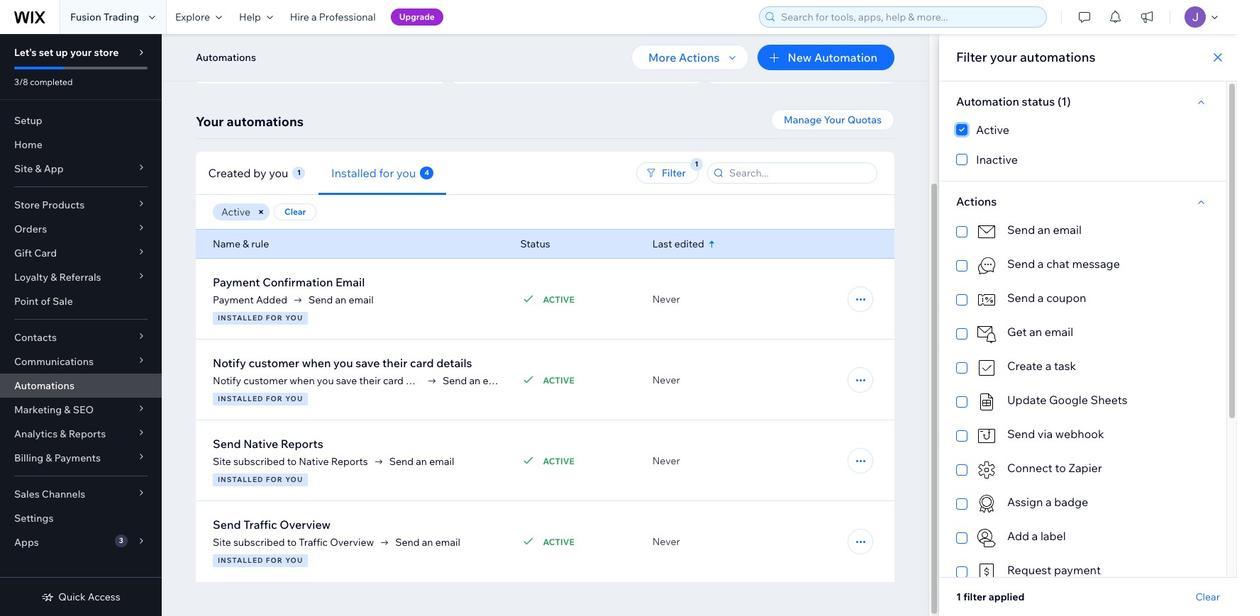 Task type: locate. For each thing, give the bounding box(es) containing it.
you up send native reports
[[285, 394, 303, 404]]

2 installed for you from the top
[[218, 394, 303, 404]]

automation right up
[[260, 48, 315, 60]]

2 category image from the top
[[976, 289, 997, 311]]

active for notify customer when you save their card details
[[543, 375, 574, 386]]

0 vertical spatial clear
[[284, 206, 306, 217]]

to down send native reports
[[287, 455, 297, 468]]

& for billing
[[46, 452, 52, 465]]

never for send native reports
[[652, 455, 680, 467]]

category image for add a label
[[976, 528, 997, 549]]

last edited
[[652, 238, 704, 250]]

payment added
[[213, 294, 287, 306]]

installed for you for confirmation
[[218, 314, 303, 323]]

& for name
[[243, 238, 249, 250]]

store products
[[14, 199, 85, 211]]

1 right by in the top of the page
[[298, 168, 301, 177]]

for for traffic
[[266, 556, 283, 565]]

Active checkbox
[[956, 121, 1209, 138]]

0 horizontal spatial active
[[221, 206, 250, 218]]

you for confirmation
[[285, 314, 303, 323]]

a for coupon
[[1038, 291, 1044, 305]]

site
[[14, 162, 33, 175], [213, 455, 231, 468], [213, 536, 231, 549]]

settings
[[14, 512, 54, 525]]

& inside "popup button"
[[35, 162, 42, 175]]

billing & payments
[[14, 452, 101, 465]]

you for traffic
[[285, 556, 303, 565]]

1 vertical spatial their
[[359, 375, 381, 387]]

1 for from the top
[[266, 314, 283, 323]]

for
[[266, 314, 283, 323], [266, 394, 283, 404], [266, 475, 283, 484], [266, 556, 283, 565]]

a left badge
[[1046, 495, 1052, 509]]

payment left the added
[[213, 294, 254, 306]]

4 category image from the top
[[976, 494, 997, 515]]

payment up payment added at the left top of page
[[213, 275, 260, 289]]

0 horizontal spatial their
[[359, 375, 381, 387]]

a right add
[[1032, 529, 1038, 543]]

3 category image from the top
[[976, 392, 997, 413]]

name
[[213, 238, 240, 250]]

send an email
[[1007, 223, 1082, 237], [309, 294, 374, 306], [443, 375, 508, 387], [389, 455, 454, 468], [395, 536, 460, 549]]

active for payment confirmation email
[[543, 294, 574, 305]]

4 for from the top
[[266, 556, 283, 565]]

& up billing & payments
[[60, 428, 66, 440]]

Send an email checkbox
[[956, 221, 1209, 243]]

0 horizontal spatial 1
[[298, 168, 301, 177]]

you down site subscribed to native reports
[[285, 475, 303, 484]]

4 active from the top
[[543, 537, 574, 547]]

overview
[[280, 518, 331, 532], [330, 536, 374, 549]]

filter for filter your automations
[[956, 49, 987, 65]]

active
[[976, 123, 1009, 137], [221, 206, 250, 218]]

billing & payments button
[[0, 446, 162, 470]]

site down send native reports
[[213, 455, 231, 468]]

1 vertical spatial filter
[[662, 167, 686, 179]]

2 for from the top
[[266, 394, 283, 404]]

3 installed for you from the top
[[218, 475, 303, 484]]

0 horizontal spatial your
[[196, 113, 224, 130]]

to down "send traffic overview"
[[287, 536, 297, 549]]

0 horizontal spatial automations
[[227, 113, 304, 130]]

2 vertical spatial site
[[213, 536, 231, 549]]

site down home at the top
[[14, 162, 33, 175]]

your left quotas
[[824, 113, 845, 126]]

0 vertical spatial notify customer when you save their card details
[[213, 356, 472, 370]]

an inside send an email option
[[1038, 223, 1050, 237]]

send native reports
[[213, 437, 323, 451]]

active up name & rule on the top
[[221, 206, 250, 218]]

site inside site & app "popup button"
[[14, 162, 33, 175]]

email for reports
[[429, 455, 454, 468]]

inactive
[[976, 153, 1018, 167]]

7 category image from the top
[[976, 562, 997, 583]]

1 payment from the top
[[213, 275, 260, 289]]

automations inside sidebar element
[[14, 379, 74, 392]]

1 vertical spatial active
[[221, 206, 250, 218]]

label
[[1040, 529, 1066, 543]]

3/8
[[14, 77, 28, 87]]

1 horizontal spatial their
[[382, 356, 407, 370]]

& for site
[[35, 162, 42, 175]]

payment
[[213, 275, 260, 289], [213, 294, 254, 306]]

1 vertical spatial native
[[299, 455, 329, 468]]

1 horizontal spatial traffic
[[299, 536, 328, 549]]

more
[[648, 50, 676, 65]]

2 never from the top
[[652, 374, 680, 387]]

save
[[356, 356, 380, 370], [336, 375, 357, 387]]

site & app
[[14, 162, 64, 175]]

4 category image from the top
[[976, 426, 997, 447]]

0 horizontal spatial filter
[[662, 167, 686, 179]]

set
[[226, 48, 242, 60]]

0 vertical spatial payment
[[213, 275, 260, 289]]

3 active from the top
[[543, 456, 574, 466]]

1 vertical spatial notify
[[213, 375, 241, 387]]

automation left the status
[[956, 94, 1019, 109]]

your up 'created'
[[196, 113, 224, 130]]

contacts button
[[0, 326, 162, 350]]

clear for the bottommost clear "button"
[[1196, 591, 1220, 604]]

2 notify customer when you save their card details from the top
[[213, 375, 436, 387]]

installed down send native reports
[[218, 475, 264, 484]]

set up automation button
[[213, 43, 328, 65]]

2 subscribed from the top
[[233, 536, 285, 549]]

reports for send native reports
[[281, 437, 323, 451]]

installed for traffic
[[218, 556, 264, 565]]

1 vertical spatial site
[[213, 455, 231, 468]]

& for marketing
[[64, 404, 71, 416]]

store products button
[[0, 193, 162, 217]]

1 vertical spatial subscribed
[[233, 536, 285, 549]]

rule
[[251, 238, 269, 250]]

0 vertical spatial actions
[[679, 50, 720, 65]]

their
[[382, 356, 407, 370], [359, 375, 381, 387]]

for up send native reports
[[266, 394, 283, 404]]

automations inside button
[[196, 51, 256, 64]]

hire a professional link
[[281, 0, 384, 34]]

0 vertical spatial traffic
[[243, 518, 277, 532]]

automation right new
[[814, 50, 877, 65]]

0 horizontal spatial reports
[[69, 428, 106, 440]]

0 vertical spatial overview
[[280, 518, 331, 532]]

explore
[[175, 11, 210, 23]]

automation
[[260, 48, 315, 60], [814, 50, 877, 65], [956, 94, 1019, 109]]

1 installed for you from the top
[[218, 314, 303, 323]]

quick
[[58, 591, 86, 604]]

subscribed
[[233, 455, 285, 468], [233, 536, 285, 549]]

3 you from the top
[[285, 475, 303, 484]]

native
[[243, 437, 278, 451], [299, 455, 329, 468]]

actions inside dropdown button
[[679, 50, 720, 65]]

a right 'hire'
[[311, 11, 317, 23]]

0 horizontal spatial automations
[[14, 379, 74, 392]]

Assign a badge checkbox
[[956, 494, 1209, 515]]

site subscribed to native reports
[[213, 455, 368, 468]]

installed for confirmation
[[218, 314, 264, 323]]

settings link
[[0, 506, 162, 531]]

3 for from the top
[[266, 475, 283, 484]]

update google sheets
[[1007, 393, 1128, 407]]

0 vertical spatial card
[[410, 356, 434, 370]]

you
[[285, 314, 303, 323], [285, 394, 303, 404], [285, 475, 303, 484], [285, 556, 303, 565]]

1 horizontal spatial active
[[976, 123, 1009, 137]]

0 vertical spatial filter
[[956, 49, 987, 65]]

& right loyalty
[[50, 271, 57, 284]]

quotas
[[847, 113, 882, 126]]

0 vertical spatial automations
[[196, 51, 256, 64]]

a for task
[[1045, 359, 1051, 373]]

you for customer
[[285, 394, 303, 404]]

customer down the added
[[249, 356, 299, 370]]

a for label
[[1032, 529, 1038, 543]]

clear
[[284, 206, 306, 217], [1196, 591, 1220, 604]]

1 horizontal spatial automation
[[814, 50, 877, 65]]

1 category image from the top
[[976, 255, 997, 277]]

0 horizontal spatial your
[[70, 46, 92, 59]]

status
[[520, 238, 550, 250]]

site down "send traffic overview"
[[213, 536, 231, 549]]

send an email for overview
[[395, 536, 460, 549]]

subscribed down "send traffic overview"
[[233, 536, 285, 549]]

2 you from the top
[[285, 394, 303, 404]]

Inactive checkbox
[[956, 151, 1209, 168]]

actions down "inactive"
[[956, 194, 997, 209]]

& left rule
[[243, 238, 249, 250]]

send inside checkbox
[[1007, 427, 1035, 441]]

create a task
[[1007, 359, 1076, 373]]

1 subscribed from the top
[[233, 455, 285, 468]]

active up "inactive"
[[976, 123, 1009, 137]]

2 active from the top
[[543, 375, 574, 386]]

site & app button
[[0, 157, 162, 181]]

1
[[298, 168, 301, 177], [956, 591, 961, 604]]

help
[[239, 11, 261, 23]]

an
[[1038, 223, 1050, 237], [335, 294, 346, 306], [1029, 325, 1042, 339], [469, 375, 480, 387], [416, 455, 427, 468], [422, 536, 433, 549]]

category image for connect to zapier
[[976, 460, 997, 481]]

orders button
[[0, 217, 162, 241]]

reports for analytics & reports
[[69, 428, 106, 440]]

0 horizontal spatial actions
[[679, 50, 720, 65]]

category image
[[976, 255, 997, 277], [976, 323, 997, 345], [976, 357, 997, 379], [976, 494, 997, 515]]

0 horizontal spatial automation
[[260, 48, 315, 60]]

1 horizontal spatial automations
[[1020, 49, 1096, 65]]

never for notify customer when you save their card details
[[652, 374, 680, 387]]

3 category image from the top
[[976, 357, 997, 379]]

point of sale link
[[0, 289, 162, 314]]

for down site subscribed to traffic overview
[[266, 556, 283, 565]]

1 vertical spatial 1
[[956, 591, 961, 604]]

1 horizontal spatial your
[[824, 113, 845, 126]]

0 vertical spatial clear button
[[274, 204, 316, 221]]

category image
[[976, 221, 997, 243], [976, 289, 997, 311], [976, 392, 997, 413], [976, 426, 997, 447], [976, 460, 997, 481], [976, 528, 997, 549], [976, 562, 997, 583]]

installed for you down site subscribed to native reports
[[218, 475, 303, 484]]

never for payment confirmation email
[[652, 293, 680, 306]]

assign
[[1007, 495, 1043, 509]]

traffic down "send traffic overview"
[[299, 536, 328, 549]]

2 category image from the top
[[976, 323, 997, 345]]

0 vertical spatial subscribed
[[233, 455, 285, 468]]

category image for update google sheets
[[976, 392, 997, 413]]

installed down payment added at the left top of page
[[218, 314, 264, 323]]

you down site subscribed to traffic overview
[[285, 556, 303, 565]]

Update Google Sheets checkbox
[[956, 392, 1209, 413]]

1 horizontal spatial filter
[[956, 49, 987, 65]]

loyalty
[[14, 271, 48, 284]]

for
[[379, 166, 394, 180]]

native up site subscribed to native reports
[[243, 437, 278, 451]]

category image for get
[[976, 323, 997, 345]]

1 category image from the top
[[976, 221, 997, 243]]

& left app
[[35, 162, 42, 175]]

name & rule
[[213, 238, 269, 250]]

new automation button
[[758, 45, 894, 70]]

your inside sidebar element
[[70, 46, 92, 59]]

3 installed from the top
[[218, 475, 264, 484]]

native down send native reports
[[299, 455, 329, 468]]

2 installed from the top
[[218, 394, 264, 404]]

& right billing
[[46, 452, 52, 465]]

a left the chat
[[1038, 257, 1044, 271]]

filter inside button
[[662, 167, 686, 179]]

1 horizontal spatial automations
[[196, 51, 256, 64]]

installed for you for customer
[[218, 394, 303, 404]]

a
[[311, 11, 317, 23], [1038, 257, 1044, 271], [1038, 291, 1044, 305], [1045, 359, 1051, 373], [1046, 495, 1052, 509], [1032, 529, 1038, 543]]

4 you from the top
[[285, 556, 303, 565]]

list
[[196, 0, 1214, 84]]

notify customer when you save their card details
[[213, 356, 472, 370], [213, 375, 436, 387]]

installed down "send traffic overview"
[[218, 556, 264, 565]]

a for badge
[[1046, 495, 1052, 509]]

set up automation
[[226, 48, 315, 60]]

Get an email checkbox
[[956, 323, 1209, 345]]

update
[[1007, 393, 1047, 407]]

tab list
[[196, 151, 551, 195]]

your
[[70, 46, 92, 59], [990, 49, 1017, 65]]

1 vertical spatial automations
[[14, 379, 74, 392]]

point
[[14, 295, 39, 308]]

clear for left clear "button"
[[284, 206, 306, 217]]

sheets
[[1091, 393, 1128, 407]]

email for overview
[[435, 536, 460, 549]]

1 active from the top
[[543, 294, 574, 305]]

1 you from the top
[[285, 314, 303, 323]]

created
[[209, 166, 251, 180]]

1 vertical spatial clear
[[1196, 591, 1220, 604]]

never for send traffic overview
[[652, 536, 680, 548]]

sale
[[53, 295, 73, 308]]

4 installed for you from the top
[[218, 556, 303, 565]]

4 installed from the top
[[218, 556, 264, 565]]

to inside checkbox
[[1055, 461, 1066, 475]]

4
[[424, 168, 429, 177]]

subscribed for traffic
[[233, 536, 285, 549]]

an inside get an email option
[[1029, 325, 1042, 339]]

to for reports
[[287, 455, 297, 468]]

automations up by in the top of the page
[[227, 113, 304, 130]]

1 never from the top
[[652, 293, 680, 306]]

details
[[436, 356, 472, 370], [406, 375, 436, 387]]

0 vertical spatial 1
[[298, 168, 301, 177]]

0 vertical spatial notify
[[213, 356, 246, 370]]

1 left filter
[[956, 591, 961, 604]]

analytics & reports button
[[0, 422, 162, 446]]

notify
[[213, 356, 246, 370], [213, 375, 241, 387]]

automations up (1) at the right top
[[1020, 49, 1096, 65]]

installed up send native reports
[[218, 394, 264, 404]]

a left task
[[1045, 359, 1051, 373]]

1 vertical spatial actions
[[956, 194, 997, 209]]

0 horizontal spatial clear
[[284, 206, 306, 217]]

0 vertical spatial active
[[976, 123, 1009, 137]]

you down the added
[[285, 314, 303, 323]]

apps
[[14, 536, 39, 549]]

1 horizontal spatial clear
[[1196, 591, 1220, 604]]

2 your from the left
[[824, 113, 845, 126]]

for down the added
[[266, 314, 283, 323]]

0 vertical spatial their
[[382, 356, 407, 370]]

0 horizontal spatial native
[[243, 437, 278, 451]]

6 category image from the top
[[976, 528, 997, 549]]

5 category image from the top
[[976, 460, 997, 481]]

reports inside dropdown button
[[69, 428, 106, 440]]

category image for send an email
[[976, 221, 997, 243]]

Connect to Zapier checkbox
[[956, 460, 1209, 481]]

for down site subscribed to native reports
[[266, 475, 283, 484]]

traffic up site subscribed to traffic overview
[[243, 518, 277, 532]]

Add a label checkbox
[[956, 528, 1209, 549]]

automation inside button
[[814, 50, 877, 65]]

a left coupon
[[1038, 291, 1044, 305]]

card
[[34, 247, 57, 260]]

active for send native reports
[[543, 456, 574, 466]]

get
[[1007, 325, 1027, 339]]

products
[[42, 199, 85, 211]]

a for professional
[[311, 11, 317, 23]]

4 never from the top
[[652, 536, 680, 548]]

your right up
[[70, 46, 92, 59]]

3 never from the top
[[652, 455, 680, 467]]

1 vertical spatial customer
[[243, 375, 287, 387]]

sidebar element
[[0, 34, 162, 616]]

1 horizontal spatial clear button
[[1196, 591, 1220, 604]]

manage
[[784, 113, 822, 126]]

3
[[119, 536, 123, 545]]

customer up send native reports
[[243, 375, 287, 387]]

1 horizontal spatial native
[[299, 455, 329, 468]]

actions
[[679, 50, 720, 65], [956, 194, 997, 209]]

1 vertical spatial automations
[[227, 113, 304, 130]]

& inside popup button
[[46, 452, 52, 465]]

to left zapier
[[1055, 461, 1066, 475]]

installed for you down payment added at the left top of page
[[218, 314, 303, 323]]

1 vertical spatial payment
[[213, 294, 254, 306]]

installed for you up send native reports
[[218, 394, 303, 404]]

Search for tools, apps, help & more... field
[[777, 7, 1042, 27]]

0 vertical spatial site
[[14, 162, 33, 175]]

1 horizontal spatial reports
[[281, 437, 323, 451]]

1 notify from the top
[[213, 356, 246, 370]]

category image for send via webhook
[[976, 426, 997, 447]]

actions right more
[[679, 50, 720, 65]]

orders
[[14, 223, 47, 235]]

email
[[1053, 223, 1082, 237], [349, 294, 374, 306], [1045, 325, 1073, 339], [483, 375, 508, 387], [429, 455, 454, 468], [435, 536, 460, 549]]

clear inside "button"
[[284, 206, 306, 217]]

tab list containing created by you
[[196, 151, 551, 195]]

1 vertical spatial notify customer when you save their card details
[[213, 375, 436, 387]]

0 horizontal spatial card
[[383, 375, 404, 387]]

your up automation status (1)
[[990, 49, 1017, 65]]

1 horizontal spatial 1
[[956, 591, 961, 604]]

fusion
[[70, 11, 101, 23]]

installed
[[218, 314, 264, 323], [218, 394, 264, 404], [218, 475, 264, 484], [218, 556, 264, 565]]

& left seo
[[64, 404, 71, 416]]

installed for you down "send traffic overview"
[[218, 556, 303, 565]]

when
[[302, 356, 331, 370], [290, 375, 315, 387]]

2 payment from the top
[[213, 294, 254, 306]]

1 for 1 filter applied
[[956, 591, 961, 604]]

1 vertical spatial card
[[383, 375, 404, 387]]

1 filter applied
[[956, 591, 1025, 604]]

1 installed from the top
[[218, 314, 264, 323]]

add
[[1007, 529, 1029, 543]]

subscribed down send native reports
[[233, 455, 285, 468]]

add a label
[[1007, 529, 1066, 543]]



Task type: vqa. For each thing, say whether or not it's contained in the screenshot.
QUICK ACCESS button
yes



Task type: describe. For each thing, give the bounding box(es) containing it.
payment for payment confirmation email
[[213, 275, 260, 289]]

email for when
[[483, 375, 508, 387]]

& for analytics
[[60, 428, 66, 440]]

get an email
[[1007, 325, 1073, 339]]

Create a task checkbox
[[956, 357, 1209, 379]]

set
[[39, 46, 53, 59]]

an for when
[[469, 375, 480, 387]]

automation inside 'button'
[[260, 48, 315, 60]]

hire
[[290, 11, 309, 23]]

category image for assign
[[976, 494, 997, 515]]

1 for 1
[[298, 168, 301, 177]]

gift card
[[14, 247, 57, 260]]

site for send native reports
[[213, 455, 231, 468]]

applied
[[989, 591, 1025, 604]]

new
[[788, 50, 812, 65]]

hire a professional
[[290, 11, 376, 23]]

send an email for reports
[[389, 455, 454, 468]]

category image for send
[[976, 255, 997, 277]]

1 vertical spatial save
[[336, 375, 357, 387]]

sales channels
[[14, 488, 85, 501]]

send an email inside option
[[1007, 223, 1082, 237]]

setup link
[[0, 109, 162, 133]]

0 horizontal spatial clear button
[[274, 204, 316, 221]]

for for confirmation
[[266, 314, 283, 323]]

watch now
[[752, 48, 805, 60]]

filter button
[[636, 162, 699, 184]]

1 vertical spatial clear button
[[1196, 591, 1220, 604]]

0 vertical spatial details
[[436, 356, 472, 370]]

upgrade button
[[391, 9, 443, 26]]

created by you
[[209, 166, 289, 180]]

subscribed for native
[[233, 455, 285, 468]]

create
[[1007, 359, 1043, 373]]

store
[[94, 46, 119, 59]]

professional
[[319, 11, 376, 23]]

send a chat message
[[1007, 257, 1120, 271]]

your inside button
[[824, 113, 845, 126]]

quick access button
[[41, 591, 120, 604]]

Search... field
[[725, 163, 872, 183]]

(1)
[[1058, 94, 1071, 109]]

3/8 completed
[[14, 77, 73, 87]]

zapier
[[1068, 461, 1102, 475]]

1 notify customer when you save their card details from the top
[[213, 356, 472, 370]]

edited
[[674, 238, 704, 250]]

1 your from the left
[[196, 113, 224, 130]]

1 vertical spatial overview
[[330, 536, 374, 549]]

confirmation
[[263, 275, 333, 289]]

installed for you for native
[[218, 475, 303, 484]]

payments
[[54, 452, 101, 465]]

1 horizontal spatial your
[[990, 49, 1017, 65]]

to for overview
[[287, 536, 297, 549]]

automation status (1)
[[956, 94, 1071, 109]]

an for email
[[335, 294, 346, 306]]

installed for customer
[[218, 394, 264, 404]]

1 vertical spatial when
[[290, 375, 315, 387]]

loyalty & referrals
[[14, 271, 101, 284]]

message
[[1072, 257, 1120, 271]]

1 vertical spatial details
[[406, 375, 436, 387]]

filter
[[963, 591, 986, 604]]

analytics & reports
[[14, 428, 106, 440]]

automations button
[[189, 47, 263, 68]]

1 horizontal spatial actions
[[956, 194, 997, 209]]

setup
[[14, 114, 42, 127]]

webhook
[[1055, 427, 1104, 441]]

email for email
[[349, 294, 374, 306]]

request
[[1007, 563, 1051, 577]]

connect
[[1007, 461, 1053, 475]]

automations for automations button
[[196, 51, 256, 64]]

more actions button
[[631, 45, 749, 70]]

of
[[41, 295, 50, 308]]

let's set up your store
[[14, 46, 119, 59]]

send an email for when
[[443, 375, 508, 387]]

more actions
[[648, 50, 720, 65]]

help button
[[231, 0, 281, 34]]

send an email for email
[[309, 294, 374, 306]]

& for loyalty
[[50, 271, 57, 284]]

task
[[1054, 359, 1076, 373]]

for for native
[[266, 475, 283, 484]]

watch
[[752, 48, 782, 60]]

seo
[[73, 404, 94, 416]]

0 vertical spatial native
[[243, 437, 278, 451]]

0 vertical spatial automations
[[1020, 49, 1096, 65]]

2 notify from the top
[[213, 375, 241, 387]]

referrals
[[59, 271, 101, 284]]

connect to zapier
[[1007, 461, 1102, 475]]

Request payment checkbox
[[956, 562, 1209, 583]]

payment for payment added
[[213, 294, 254, 306]]

0 vertical spatial customer
[[249, 356, 299, 370]]

now
[[784, 48, 805, 60]]

your automations
[[196, 113, 304, 130]]

site subscribed to traffic overview
[[213, 536, 374, 549]]

active for send traffic overview
[[543, 537, 574, 547]]

added
[[256, 294, 287, 306]]

filter your automations
[[956, 49, 1096, 65]]

Send a chat message checkbox
[[956, 255, 1209, 277]]

gift
[[14, 247, 32, 260]]

new automation
[[788, 50, 877, 65]]

loyalty & referrals button
[[0, 265, 162, 289]]

home link
[[0, 133, 162, 157]]

send via webhook
[[1007, 427, 1104, 441]]

you for native
[[285, 475, 303, 484]]

for for customer
[[266, 394, 283, 404]]

trading
[[104, 11, 139, 23]]

an for overview
[[422, 536, 433, 549]]

last
[[652, 238, 672, 250]]

assign a badge
[[1007, 495, 1088, 509]]

0 vertical spatial save
[[356, 356, 380, 370]]

an for reports
[[416, 455, 427, 468]]

active inside option
[[976, 123, 1009, 137]]

contacts
[[14, 331, 57, 344]]

1 horizontal spatial card
[[410, 356, 434, 370]]

site for send traffic overview
[[213, 536, 231, 549]]

up
[[56, 46, 68, 59]]

0 horizontal spatial traffic
[[243, 518, 277, 532]]

channels
[[42, 488, 85, 501]]

up
[[244, 48, 257, 60]]

point of sale
[[14, 295, 73, 308]]

filter for filter
[[662, 167, 686, 179]]

category image for create
[[976, 357, 997, 379]]

request payment
[[1007, 563, 1101, 577]]

Send via webhook checkbox
[[956, 426, 1209, 447]]

installed for native
[[218, 475, 264, 484]]

2 horizontal spatial reports
[[331, 455, 368, 468]]

automations link
[[0, 374, 162, 398]]

marketing & seo
[[14, 404, 94, 416]]

2 horizontal spatial automation
[[956, 94, 1019, 109]]

automations for automations link
[[14, 379, 74, 392]]

list containing set up automation
[[196, 0, 1214, 84]]

0 vertical spatial when
[[302, 356, 331, 370]]

let's
[[14, 46, 37, 59]]

Send a coupon checkbox
[[956, 289, 1209, 311]]

installed for you for traffic
[[218, 556, 303, 565]]

completed
[[30, 77, 73, 87]]

email
[[336, 275, 365, 289]]

home
[[14, 138, 42, 151]]

category image for send a coupon
[[976, 289, 997, 311]]

marketing & seo button
[[0, 398, 162, 422]]

category image for request payment
[[976, 562, 997, 583]]

1 vertical spatial traffic
[[299, 536, 328, 549]]

a for chat
[[1038, 257, 1044, 271]]



